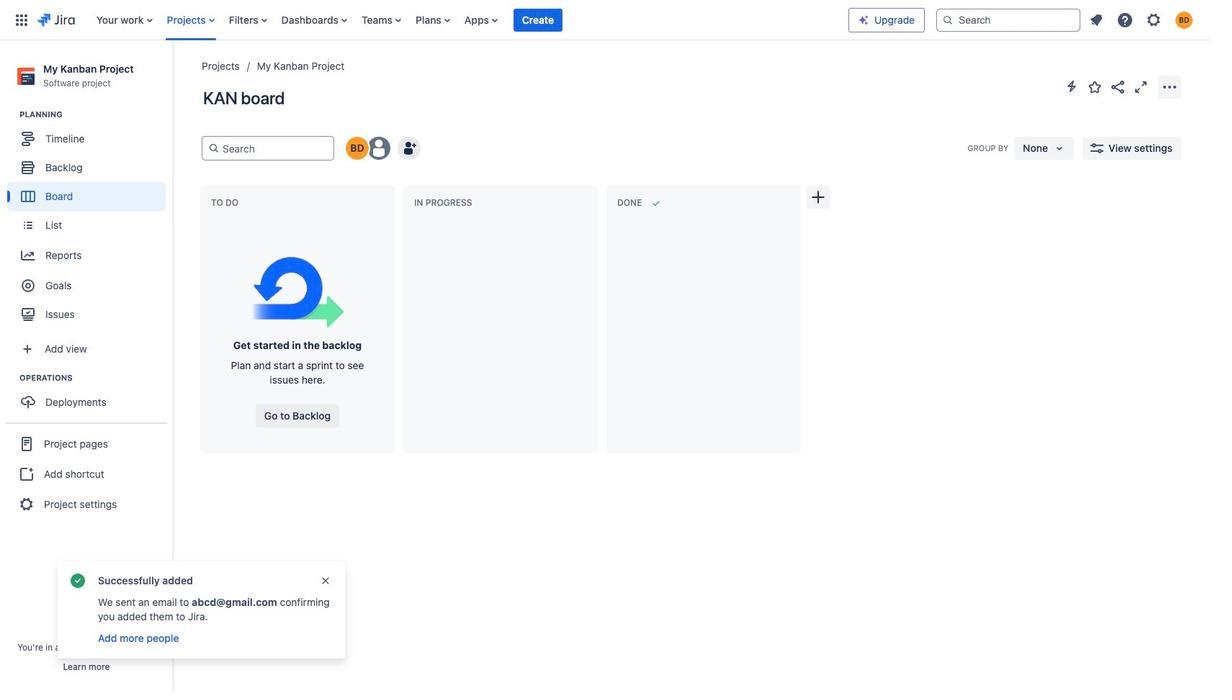 Task type: describe. For each thing, give the bounding box(es) containing it.
create column image
[[810, 189, 827, 206]]

sidebar element
[[0, 40, 173, 694]]

group for planning image at the top of page
[[7, 109, 172, 334]]

2 vertical spatial group
[[6, 423, 167, 525]]

star kan board image
[[1087, 78, 1104, 95]]

group for operations image
[[7, 373, 172, 422]]

heading for group for planning image at the top of page
[[19, 109, 172, 120]]

operations image
[[2, 370, 19, 387]]

settings image
[[1146, 11, 1163, 28]]

heading for operations image group
[[19, 373, 172, 384]]

add people image
[[401, 140, 418, 157]]

search image
[[943, 14, 954, 26]]

0 horizontal spatial list
[[89, 0, 849, 40]]



Task type: locate. For each thing, give the bounding box(es) containing it.
Search field
[[937, 8, 1081, 31]]

enter full screen image
[[1133, 78, 1150, 95]]

banner
[[0, 0, 1211, 40]]

1 vertical spatial heading
[[19, 373, 172, 384]]

None search field
[[937, 8, 1081, 31]]

notifications image
[[1088, 11, 1105, 28]]

more actions image
[[1162, 78, 1179, 95]]

success image
[[69, 573, 86, 590]]

your profile and settings image
[[1176, 11, 1193, 28]]

jira image
[[37, 11, 75, 28], [37, 11, 75, 28]]

appswitcher icon image
[[13, 11, 30, 28]]

0 vertical spatial heading
[[19, 109, 172, 120]]

primary element
[[9, 0, 849, 40]]

group
[[7, 109, 172, 334], [7, 373, 172, 422], [6, 423, 167, 525]]

1 heading from the top
[[19, 109, 172, 120]]

1 horizontal spatial list
[[1084, 7, 1202, 33]]

1 vertical spatial group
[[7, 373, 172, 422]]

heading
[[19, 109, 172, 120], [19, 373, 172, 384]]

goal image
[[22, 280, 35, 293]]

help image
[[1117, 11, 1134, 28]]

2 heading from the top
[[19, 373, 172, 384]]

planning image
[[2, 106, 19, 123]]

Search text field
[[220, 137, 328, 160]]

list item
[[514, 0, 563, 40]]

0 vertical spatial group
[[7, 109, 172, 334]]

list
[[89, 0, 849, 40], [1084, 7, 1202, 33]]

sidebar navigation image
[[157, 58, 189, 86]]

dismiss image
[[320, 576, 331, 587]]



Task type: vqa. For each thing, say whether or not it's contained in the screenshot.
DETAILS element
no



